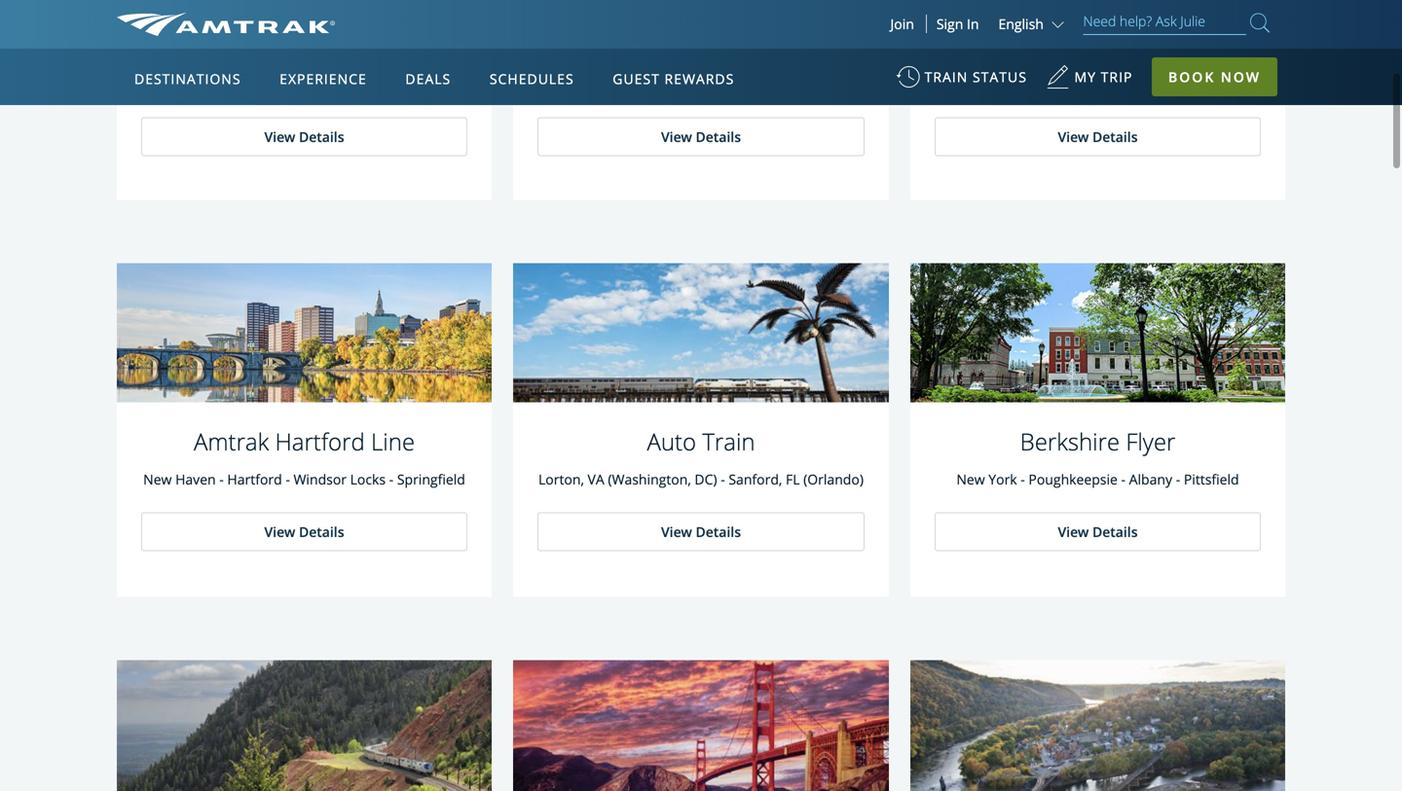 Task type: describe. For each thing, give the bounding box(es) containing it.
amtrak for amtrak hartford line
[[194, 426, 269, 458]]

view for acela
[[264, 127, 295, 146]]

rewards
[[665, 70, 735, 88]]

auto train
[[647, 426, 755, 458]]

philadelphia
[[368, 55, 446, 74]]

salem
[[1222, 55, 1261, 74]]

view details for berkshire flyer
[[1058, 523, 1138, 542]]

my trip button
[[1047, 58, 1133, 106]]

vancouver,
[[936, 55, 1007, 74]]

locks
[[350, 471, 386, 489]]

sanford,
[[729, 471, 783, 489]]

seattle
[[1039, 55, 1083, 74]]

regions map image
[[189, 163, 657, 435]]

0 horizontal spatial haven
[[175, 471, 216, 489]]

lorton,
[[539, 471, 584, 489]]

view details for acela
[[264, 127, 344, 146]]

1 vertical spatial hartford
[[227, 471, 282, 489]]

now
[[1221, 68, 1262, 86]]

amtrak for amtrak cascades
[[1008, 11, 1083, 42]]

amtrak image
[[117, 13, 335, 36]]

english
[[999, 15, 1044, 33]]

berkshire
[[1021, 426, 1120, 458]]

view details link for auto train
[[538, 513, 865, 552]]

windsor
[[294, 471, 347, 489]]

view details link for berkshire flyer
[[935, 513, 1262, 552]]

experience button
[[272, 52, 375, 106]]

book
[[1169, 68, 1216, 86]]

guest
[[613, 70, 660, 88]]

albany inside 'montreal - westport - saratoga springs - albany - new york'
[[805, 55, 848, 74]]

westport
[[616, 55, 675, 74]]

details for amtrak cascades
[[1093, 127, 1138, 146]]

search icon image
[[1251, 9, 1270, 36]]

0 vertical spatial hartford
[[275, 426, 365, 458]]

view details for auto train
[[661, 523, 741, 542]]

poughkeepsie
[[1029, 471, 1118, 489]]

pittsfield
[[1184, 471, 1240, 489]]

boston - new haven - new york - philadelphia - wilmington - washington
[[155, 55, 454, 93]]

line
[[371, 426, 415, 458]]

view for berkshire flyer
[[1058, 523, 1089, 542]]

view details for adirondack
[[661, 127, 741, 146]]

details for amtrak hartford line
[[299, 523, 344, 542]]

montreal
[[547, 55, 605, 74]]

deals
[[406, 70, 451, 88]]

schedules
[[490, 70, 574, 88]]

join button
[[879, 15, 927, 33]]

english button
[[999, 15, 1069, 33]]

guest rewards button
[[605, 52, 743, 106]]

train
[[925, 68, 969, 86]]

view details for amtrak cascades
[[1058, 127, 1138, 146]]

washington
[[309, 75, 385, 93]]

dc)
[[695, 471, 718, 489]]

book now
[[1169, 68, 1262, 86]]

details for adirondack
[[696, 127, 741, 146]]

deals button
[[398, 52, 459, 106]]

2 vertical spatial york
[[989, 471, 1018, 489]]

new york - poughkeepsie - albany - pittsfield
[[957, 471, 1240, 489]]

vancouver, bc - seattle - tacoma - portland - salem - eugene
[[936, 55, 1261, 93]]

acela
[[277, 11, 332, 42]]

sign in button
[[937, 15, 979, 33]]

Please enter your search item search field
[[1084, 10, 1247, 35]]

boston
[[155, 55, 200, 74]]

montreal - westport - saratoga springs - albany - new york
[[547, 55, 856, 93]]

book now button
[[1152, 57, 1278, 96]]

auto
[[647, 426, 697, 458]]

(orlando)
[[804, 471, 864, 489]]

amtrak cascades
[[1008, 11, 1188, 42]]



Task type: vqa. For each thing, say whether or not it's contained in the screenshot.
the cancellation. inside If you purchased your tickets online as a guest, you may cancel your reservation online by clicking 'My Trip' at the top of any page. Enter your reservation number and email address or telephone number used when you made your reservation and click 'Find Trip.' Then, click the 'Cancel Trip' button and follow the steps for cancellation.
no



Task type: locate. For each thing, give the bounding box(es) containing it.
(washington,
[[608, 471, 691, 489]]

view down new haven - hartford - windsor locks - springfield
[[264, 523, 295, 542]]

application
[[189, 163, 657, 435]]

1 horizontal spatial amtrak
[[1008, 11, 1083, 42]]

details for berkshire flyer
[[1093, 523, 1138, 542]]

amtrak up seattle
[[1008, 11, 1083, 42]]

details for acela
[[299, 127, 344, 146]]

my
[[1075, 68, 1097, 86]]

status
[[973, 68, 1028, 86]]

2 horizontal spatial york
[[989, 471, 1018, 489]]

saratoga
[[686, 55, 743, 74]]

view details link down new haven - hartford - windsor locks - springfield
[[141, 513, 468, 552]]

details down eugene
[[1093, 127, 1138, 146]]

experience
[[280, 70, 367, 88]]

view down poughkeepsie
[[1058, 523, 1089, 542]]

york inside 'montreal - westport - saratoga springs - albany - new york'
[[703, 75, 732, 93]]

york down saratoga
[[703, 75, 732, 93]]

view for amtrak hartford line
[[264, 523, 295, 542]]

application inside banner
[[189, 163, 657, 435]]

guest rewards
[[613, 70, 735, 88]]

view details link for acela
[[141, 117, 468, 156]]

join
[[891, 15, 915, 33]]

1 horizontal spatial york
[[703, 75, 732, 93]]

view down lorton, va (washington, dc) - sanford, fl (orlando)
[[661, 523, 692, 542]]

york up washington
[[328, 55, 356, 74]]

schedules link
[[482, 49, 582, 105]]

my trip
[[1075, 68, 1133, 86]]

details for auto train
[[696, 523, 741, 542]]

hartford down amtrak hartford line
[[227, 471, 282, 489]]

view details link down rewards
[[538, 117, 865, 156]]

0 horizontal spatial york
[[328, 55, 356, 74]]

va
[[588, 471, 605, 489]]

wilmington
[[224, 75, 297, 93]]

train status
[[925, 68, 1028, 86]]

haven
[[244, 55, 284, 74], [175, 471, 216, 489]]

view details down new haven - hartford - windsor locks - springfield
[[264, 523, 344, 542]]

view down wilmington
[[264, 127, 295, 146]]

0 vertical spatial amtrak
[[1008, 11, 1083, 42]]

destinations
[[134, 70, 241, 88]]

sign in
[[937, 15, 979, 33]]

amtrak hartford line
[[194, 426, 415, 458]]

1 vertical spatial york
[[703, 75, 732, 93]]

view details down eugene
[[1058, 127, 1138, 146]]

bc
[[1010, 55, 1028, 74]]

view details link for amtrak cascades
[[935, 117, 1262, 156]]

amtrak up new haven - hartford - windsor locks - springfield
[[194, 426, 269, 458]]

view for amtrak cascades
[[1058, 127, 1089, 146]]

details down new york - poughkeepsie - albany - pittsfield
[[1093, 523, 1138, 542]]

view details link for adirondack
[[538, 117, 865, 156]]

lorton, va (washington, dc) - sanford, fl (orlando)
[[539, 471, 864, 489]]

1 horizontal spatial haven
[[244, 55, 284, 74]]

view for adirondack
[[661, 127, 692, 146]]

adirondack
[[642, 11, 761, 42]]

0 vertical spatial haven
[[244, 55, 284, 74]]

sign
[[937, 15, 964, 33]]

albany right springs
[[805, 55, 848, 74]]

train status link
[[897, 58, 1028, 106]]

view details link down experience popup button
[[141, 117, 468, 156]]

details down dc)
[[696, 523, 741, 542]]

details down experience popup button
[[299, 127, 344, 146]]

trip
[[1101, 68, 1133, 86]]

-
[[203, 55, 208, 74], [288, 55, 292, 74], [360, 55, 364, 74], [449, 55, 454, 74], [608, 55, 613, 74], [678, 55, 683, 74], [797, 55, 801, 74], [852, 55, 856, 74], [1031, 55, 1036, 74], [1086, 55, 1091, 74], [1148, 55, 1152, 74], [1214, 55, 1218, 74], [301, 75, 305, 93], [1071, 75, 1075, 93], [219, 471, 224, 489], [286, 471, 290, 489], [389, 471, 394, 489], [721, 471, 725, 489], [1021, 471, 1026, 489], [1122, 471, 1126, 489], [1176, 471, 1181, 489]]

0 horizontal spatial albany
[[805, 55, 848, 74]]

details down rewards
[[696, 127, 741, 146]]

in
[[967, 15, 979, 33]]

1 vertical spatial albany
[[1130, 471, 1173, 489]]

view down guest rewards
[[661, 127, 692, 146]]

banner
[[0, 0, 1403, 450]]

new inside 'montreal - westport - saratoga springs - albany - new york'
[[671, 75, 700, 93]]

view details link down lorton, va (washington, dc) - sanford, fl (orlando)
[[538, 513, 865, 552]]

view details
[[264, 127, 344, 146], [661, 127, 741, 146], [1058, 127, 1138, 146], [264, 523, 344, 542], [661, 523, 741, 542], [1058, 523, 1138, 542]]

york left poughkeepsie
[[989, 471, 1018, 489]]

new haven - hartford - windsor locks - springfield
[[143, 471, 466, 489]]

0 vertical spatial york
[[328, 55, 356, 74]]

view details down new york - poughkeepsie - albany - pittsfield
[[1058, 523, 1138, 542]]

portland
[[1156, 55, 1210, 74]]

view details link down new york - poughkeepsie - albany - pittsfield
[[935, 513, 1262, 552]]

springfield
[[397, 471, 466, 489]]

view details down rewards
[[661, 127, 741, 146]]

1 vertical spatial amtrak
[[194, 426, 269, 458]]

new
[[211, 55, 240, 74], [295, 55, 324, 74], [671, 75, 700, 93], [143, 471, 172, 489], [957, 471, 985, 489]]

view details link down eugene
[[935, 117, 1262, 156]]

details
[[299, 127, 344, 146], [696, 127, 741, 146], [1093, 127, 1138, 146], [299, 523, 344, 542], [696, 523, 741, 542], [1093, 523, 1138, 542]]

view details link for amtrak hartford line
[[141, 513, 468, 552]]

york
[[328, 55, 356, 74], [703, 75, 732, 93], [989, 471, 1018, 489]]

view
[[264, 127, 295, 146], [661, 127, 692, 146], [1058, 127, 1089, 146], [264, 523, 295, 542], [661, 523, 692, 542], [1058, 523, 1089, 542]]

0 vertical spatial albany
[[805, 55, 848, 74]]

eugene
[[1079, 75, 1126, 93]]

view down my trip popup button
[[1058, 127, 1089, 146]]

tacoma
[[1094, 55, 1144, 74]]

berkshire flyer
[[1021, 426, 1176, 458]]

hartford up the windsor
[[275, 426, 365, 458]]

york inside boston - new haven - new york - philadelphia - wilmington - washington
[[328, 55, 356, 74]]

view details down lorton, va (washington, dc) - sanford, fl (orlando)
[[661, 523, 741, 542]]

hartford
[[275, 426, 365, 458], [227, 471, 282, 489]]

view for auto train
[[661, 523, 692, 542]]

0 horizontal spatial amtrak
[[194, 426, 269, 458]]

fl
[[786, 471, 800, 489]]

1 vertical spatial haven
[[175, 471, 216, 489]]

springs
[[746, 55, 793, 74]]

albany
[[805, 55, 848, 74], [1130, 471, 1173, 489]]

banner containing join
[[0, 0, 1403, 450]]

details down the windsor
[[299, 523, 344, 542]]

cascades
[[1090, 11, 1188, 42]]

view details link
[[141, 117, 468, 156], [538, 117, 865, 156], [935, 117, 1262, 156], [141, 513, 468, 552], [538, 513, 865, 552], [935, 513, 1262, 552]]

view details for amtrak hartford line
[[264, 523, 344, 542]]

haven inside boston - new haven - new york - philadelphia - wilmington - washington
[[244, 55, 284, 74]]

flyer
[[1126, 426, 1176, 458]]

train
[[703, 426, 755, 458]]

view details down experience popup button
[[264, 127, 344, 146]]

destinations button
[[127, 52, 249, 106]]

1 horizontal spatial albany
[[1130, 471, 1173, 489]]

albany down the flyer
[[1130, 471, 1173, 489]]

amtrak
[[1008, 11, 1083, 42], [194, 426, 269, 458]]



